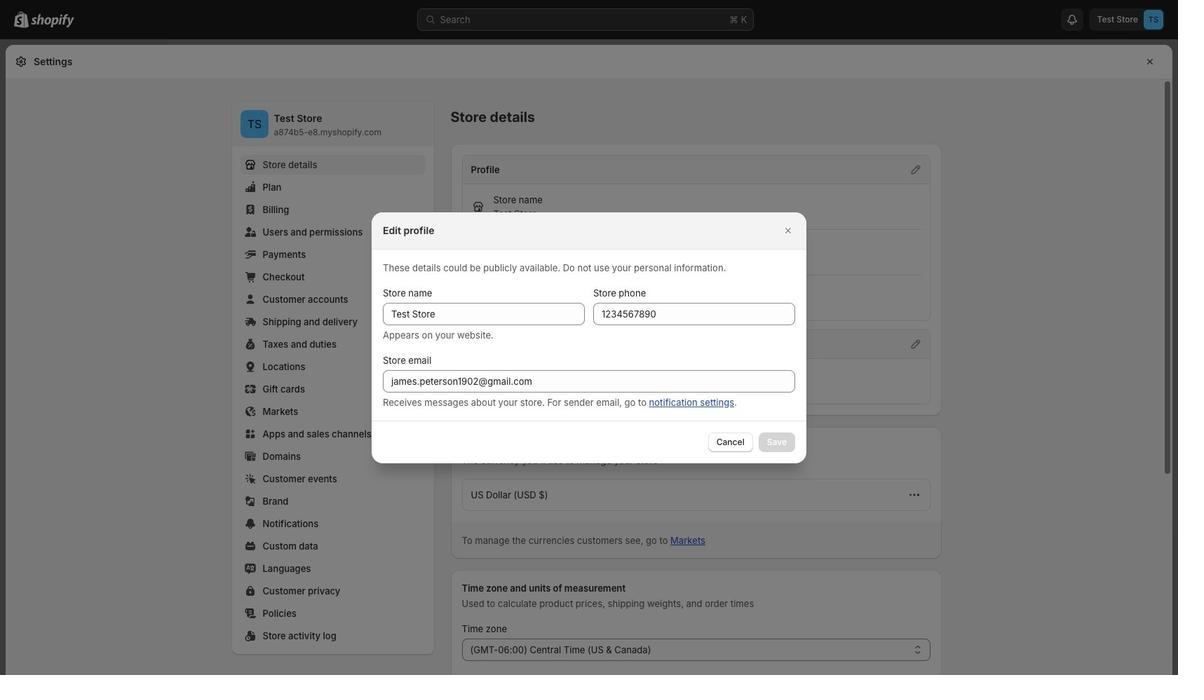 Task type: locate. For each thing, give the bounding box(es) containing it.
dialog
[[0, 212, 1179, 464]]

shopify image
[[31, 14, 74, 28]]

None text field
[[594, 303, 796, 325]]

None text field
[[383, 303, 585, 325], [383, 370, 796, 393], [383, 303, 585, 325], [383, 370, 796, 393]]

test store image
[[240, 110, 268, 138]]



Task type: describe. For each thing, give the bounding box(es) containing it.
settings dialog
[[6, 45, 1173, 676]]

shop settings menu element
[[232, 102, 434, 655]]



Task type: vqa. For each thing, say whether or not it's contained in the screenshot.
dialog
yes



